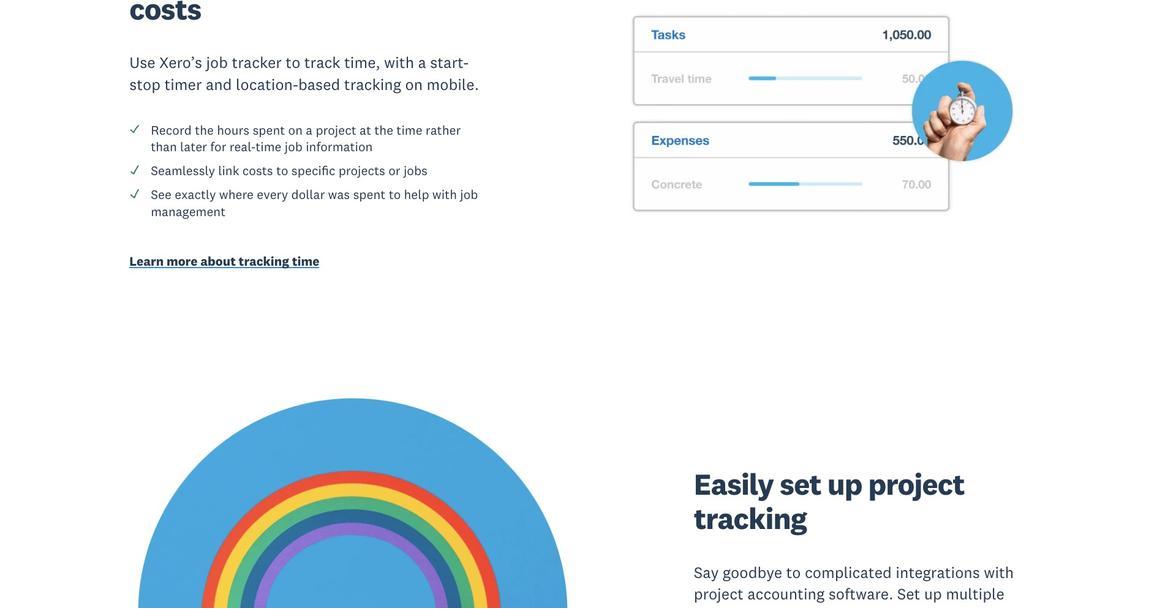 Task type: describe. For each thing, give the bounding box(es) containing it.
tracking inside use xero's job tracker to track time, with a start- stop timer and location-based tracking on mobile.
[[344, 75, 401, 95]]

timer
[[164, 75, 202, 95]]

up inside easily set up project tracking
[[827, 465, 862, 503]]

on inside use xero's job tracker to track time, with a start- stop timer and location-based tracking on mobile.
[[405, 75, 423, 95]]

project accounting software shows the time and costs spent on a project to date compared to the amounts budgeted. image
[[600, 0, 1047, 244]]

job inside use xero's job tracker to track time, with a start- stop timer and location-based tracking on mobile.
[[206, 53, 228, 73]]

record the hours spent on a project at the time rather than later for real-time job information
[[151, 122, 461, 155]]

on inside the 'record the hours spent on a project at the time rather than later for real-time job information'
[[288, 122, 303, 139]]

spent inside see exactly where every dollar was spent to help with job management
[[353, 186, 386, 203]]

with inside use xero's job tracker to track time, with a start- stop timer and location-based tracking on mobile.
[[384, 53, 414, 73]]

or
[[388, 163, 400, 179]]

projects inside say goodbye to complicated integrations with project accounting software. set up multiple projects for tracking time and costs.
[[694, 607, 751, 608]]

time up costs
[[256, 139, 281, 155]]

for for projects
[[755, 607, 774, 608]]

at
[[360, 122, 371, 139]]

costs
[[242, 163, 273, 179]]

was
[[328, 186, 350, 203]]

where
[[219, 186, 254, 203]]

to inside see exactly where every dollar was spent to help with job management
[[389, 186, 401, 203]]

with inside see exactly where every dollar was spent to help with job management
[[432, 186, 457, 203]]

easily set up project tracking
[[694, 465, 965, 537]]

help
[[404, 186, 429, 203]]

job inside see exactly where every dollar was spent to help with job management
[[460, 186, 478, 203]]

xero's
[[159, 53, 202, 73]]

complicated
[[805, 563, 892, 582]]

project for integrations
[[694, 585, 744, 604]]

to inside use xero's job tracker to track time, with a start- stop timer and location-based tracking on mobile.
[[286, 53, 300, 73]]

1 the from the left
[[195, 122, 214, 139]]

exactly
[[175, 186, 216, 203]]

specific
[[291, 163, 335, 179]]

jobs
[[404, 163, 428, 179]]

management
[[151, 203, 226, 220]]

see exactly where every dollar was spent to help with job management
[[151, 186, 478, 220]]

time left rather
[[397, 122, 422, 139]]

costs.
[[905, 607, 947, 608]]

tracking inside say goodbye to complicated integrations with project accounting software. set up multiple projects for tracking time and costs.
[[778, 607, 835, 608]]

learn
[[129, 253, 164, 269]]

tracking inside easily set up project tracking
[[694, 500, 807, 537]]

job inside the 'record the hours spent on a project at the time rather than later for real-time job information'
[[285, 139, 303, 155]]

learn more about tracking time link
[[129, 253, 482, 272]]

project for on
[[316, 122, 356, 139]]

stop
[[129, 75, 161, 95]]

and inside say goodbye to complicated integrations with project accounting software. set up multiple projects for tracking time and costs.
[[875, 607, 901, 608]]

0 vertical spatial projects
[[339, 163, 385, 179]]

start-
[[430, 53, 469, 73]]



Task type: locate. For each thing, give the bounding box(es) containing it.
integrations
[[896, 563, 980, 582]]

1 vertical spatial up
[[924, 585, 942, 604]]

set
[[897, 585, 920, 604]]

project inside say goodbye to complicated integrations with project accounting software. set up multiple projects for tracking time and costs.
[[694, 585, 744, 604]]

based
[[298, 75, 340, 95]]

than
[[151, 139, 177, 155]]

on
[[405, 75, 423, 95], [288, 122, 303, 139]]

0 vertical spatial on
[[405, 75, 423, 95]]

included image for see exactly where every dollar was spent to help with job management
[[129, 188, 140, 199]]

0 vertical spatial and
[[206, 75, 232, 95]]

1 vertical spatial and
[[875, 607, 901, 608]]

software.
[[829, 585, 893, 604]]

time down see exactly where every dollar was spent to help with job management
[[292, 253, 319, 269]]

time down software.
[[839, 607, 871, 608]]

real-
[[230, 139, 256, 155]]

spent inside the 'record the hours spent on a project at the time rather than later for real-time job information'
[[253, 122, 285, 139]]

0 horizontal spatial spent
[[253, 122, 285, 139]]

use xero's job tracker to track time, with a start- stop timer and location-based tracking on mobile.
[[129, 53, 479, 95]]

2 horizontal spatial project
[[868, 465, 965, 503]]

up
[[827, 465, 862, 503], [924, 585, 942, 604]]

on up seamlessly link costs to specific projects or jobs
[[288, 122, 303, 139]]

2 vertical spatial job
[[460, 186, 478, 203]]

to
[[286, 53, 300, 73], [276, 163, 288, 179], [389, 186, 401, 203], [786, 563, 801, 582]]

job up seamlessly link costs to specific projects or jobs
[[285, 139, 303, 155]]

0 horizontal spatial project
[[316, 122, 356, 139]]

1 vertical spatial a
[[306, 122, 313, 139]]

information
[[306, 139, 373, 155]]

projects left the or
[[339, 163, 385, 179]]

projects
[[339, 163, 385, 179], [694, 607, 751, 608]]

1 horizontal spatial for
[[755, 607, 774, 608]]

time inside say goodbye to complicated integrations with project accounting software. set up multiple projects for tracking time and costs.
[[839, 607, 871, 608]]

hours
[[217, 122, 249, 139]]

1 horizontal spatial and
[[875, 607, 901, 608]]

say goodbye to complicated integrations with project accounting software. set up multiple projects for tracking time and costs.
[[694, 563, 1014, 608]]

1 vertical spatial for
[[755, 607, 774, 608]]

tracking down 'time,' at the left top
[[344, 75, 401, 95]]

2 vertical spatial with
[[984, 563, 1014, 582]]

1 vertical spatial included image
[[129, 188, 140, 199]]

1 horizontal spatial job
[[285, 139, 303, 155]]

job right help
[[460, 186, 478, 203]]

0 horizontal spatial with
[[384, 53, 414, 73]]

1 horizontal spatial projects
[[694, 607, 751, 608]]

a up information
[[306, 122, 313, 139]]

say
[[694, 563, 719, 582]]

1 horizontal spatial a
[[418, 53, 426, 73]]

1 horizontal spatial on
[[405, 75, 423, 95]]

1 horizontal spatial spent
[[353, 186, 386, 203]]

0 horizontal spatial a
[[306, 122, 313, 139]]

seamlessly link costs to specific projects or jobs
[[151, 163, 428, 179]]

0 vertical spatial job
[[206, 53, 228, 73]]

0 vertical spatial a
[[418, 53, 426, 73]]

track
[[304, 53, 340, 73]]

0 horizontal spatial and
[[206, 75, 232, 95]]

time inside the learn more about tracking time link
[[292, 253, 319, 269]]

rather
[[426, 122, 461, 139]]

to up accounting
[[786, 563, 801, 582]]

1 vertical spatial job
[[285, 139, 303, 155]]

job
[[206, 53, 228, 73], [285, 139, 303, 155], [460, 186, 478, 203]]

included image
[[129, 164, 140, 175]]

1 included image from the top
[[129, 124, 140, 135]]

every
[[257, 186, 288, 203]]

a left start-
[[418, 53, 426, 73]]

0 vertical spatial included image
[[129, 124, 140, 135]]

for down hours
[[210, 139, 226, 155]]

included image for record the hours spent on a project at the time rather than later for real-time job information
[[129, 124, 140, 135]]

on left mobile.
[[405, 75, 423, 95]]

for
[[210, 139, 226, 155], [755, 607, 774, 608]]

set
[[780, 465, 821, 503]]

for down accounting
[[755, 607, 774, 608]]

spent up real-
[[253, 122, 285, 139]]

dollar
[[291, 186, 325, 203]]

0 horizontal spatial job
[[206, 53, 228, 73]]

0 horizontal spatial the
[[195, 122, 214, 139]]

2 horizontal spatial with
[[984, 563, 1014, 582]]

the up later
[[195, 122, 214, 139]]

multiple
[[946, 585, 1004, 604]]

0 vertical spatial project
[[316, 122, 356, 139]]

easily
[[694, 465, 774, 503]]

time
[[397, 122, 422, 139], [256, 139, 281, 155], [292, 253, 319, 269], [839, 607, 871, 608]]

mobile.
[[427, 75, 479, 95]]

1 horizontal spatial the
[[374, 122, 393, 139]]

up right set
[[827, 465, 862, 503]]

the
[[195, 122, 214, 139], [374, 122, 393, 139]]

and down set
[[875, 607, 901, 608]]

learn more about tracking time
[[129, 253, 319, 269]]

more
[[167, 253, 198, 269]]

and
[[206, 75, 232, 95], [875, 607, 901, 608]]

to right costs
[[276, 163, 288, 179]]

a inside use xero's job tracker to track time, with a start- stop timer and location-based tracking on mobile.
[[418, 53, 426, 73]]

a inside the 'record the hours spent on a project at the time rather than later for real-time job information'
[[306, 122, 313, 139]]

1 vertical spatial project
[[868, 465, 965, 503]]

accounting
[[747, 585, 825, 604]]

tracker
[[232, 53, 282, 73]]

tracking
[[344, 75, 401, 95], [239, 253, 289, 269], [694, 500, 807, 537], [778, 607, 835, 608]]

0 vertical spatial up
[[827, 465, 862, 503]]

2 horizontal spatial job
[[460, 186, 478, 203]]

and inside use xero's job tracker to track time, with a start- stop timer and location-based tracking on mobile.
[[206, 75, 232, 95]]

link
[[218, 163, 239, 179]]

1 horizontal spatial with
[[432, 186, 457, 203]]

job right xero's
[[206, 53, 228, 73]]

about
[[200, 253, 236, 269]]

1 vertical spatial on
[[288, 122, 303, 139]]

project inside the 'record the hours spent on a project at the time rather than later for real-time job information'
[[316, 122, 356, 139]]

2 the from the left
[[374, 122, 393, 139]]

with
[[384, 53, 414, 73], [432, 186, 457, 203], [984, 563, 1014, 582]]

2 included image from the top
[[129, 188, 140, 199]]

0 horizontal spatial on
[[288, 122, 303, 139]]

project inside easily set up project tracking
[[868, 465, 965, 503]]

0 horizontal spatial projects
[[339, 163, 385, 179]]

for for later
[[210, 139, 226, 155]]

and right 'timer'
[[206, 75, 232, 95]]

0 vertical spatial spent
[[253, 122, 285, 139]]

goodbye
[[723, 563, 782, 582]]

projects down say
[[694, 607, 751, 608]]

0 vertical spatial for
[[210, 139, 226, 155]]

with right help
[[432, 186, 457, 203]]

2 vertical spatial project
[[694, 585, 744, 604]]

to inside say goodbye to complicated integrations with project accounting software. set up multiple projects for tracking time and costs.
[[786, 563, 801, 582]]

included image left record
[[129, 124, 140, 135]]

included image down included icon
[[129, 188, 140, 199]]

up up costs.
[[924, 585, 942, 604]]

0 horizontal spatial up
[[827, 465, 862, 503]]

tracking right about
[[239, 253, 289, 269]]

0 horizontal spatial for
[[210, 139, 226, 155]]

record
[[151, 122, 192, 139]]

spent
[[253, 122, 285, 139], [353, 186, 386, 203]]

with inside say goodbye to complicated integrations with project accounting software. set up multiple projects for tracking time and costs.
[[984, 563, 1014, 582]]

1 vertical spatial spent
[[353, 186, 386, 203]]

up inside say goodbye to complicated integrations with project accounting software. set up multiple projects for tracking time and costs.
[[924, 585, 942, 604]]

0 vertical spatial with
[[384, 53, 414, 73]]

with right 'time,' at the left top
[[384, 53, 414, 73]]

to left help
[[389, 186, 401, 203]]

later
[[180, 139, 207, 155]]

project
[[316, 122, 356, 139], [868, 465, 965, 503], [694, 585, 744, 604]]

tracking down accounting
[[778, 607, 835, 608]]

location-
[[236, 75, 298, 95]]

use
[[129, 53, 155, 73]]

to left track
[[286, 53, 300, 73]]

1 vertical spatial projects
[[694, 607, 751, 608]]

1 vertical spatial with
[[432, 186, 457, 203]]

see
[[151, 186, 172, 203]]

a
[[418, 53, 426, 73], [306, 122, 313, 139]]

1 horizontal spatial project
[[694, 585, 744, 604]]

for inside the 'record the hours spent on a project at the time rather than later for real-time job information'
[[210, 139, 226, 155]]

with up multiple
[[984, 563, 1014, 582]]

1 horizontal spatial up
[[924, 585, 942, 604]]

tracking up goodbye
[[694, 500, 807, 537]]

for inside say goodbye to complicated integrations with project accounting software. set up multiple projects for tracking time and costs.
[[755, 607, 774, 608]]

time,
[[344, 53, 380, 73]]

included image
[[129, 124, 140, 135], [129, 188, 140, 199]]

the right at on the top of the page
[[374, 122, 393, 139]]

spent right was
[[353, 186, 386, 203]]

seamlessly
[[151, 163, 215, 179]]



Task type: vqa. For each thing, say whether or not it's contained in the screenshot.
project to the right
yes



